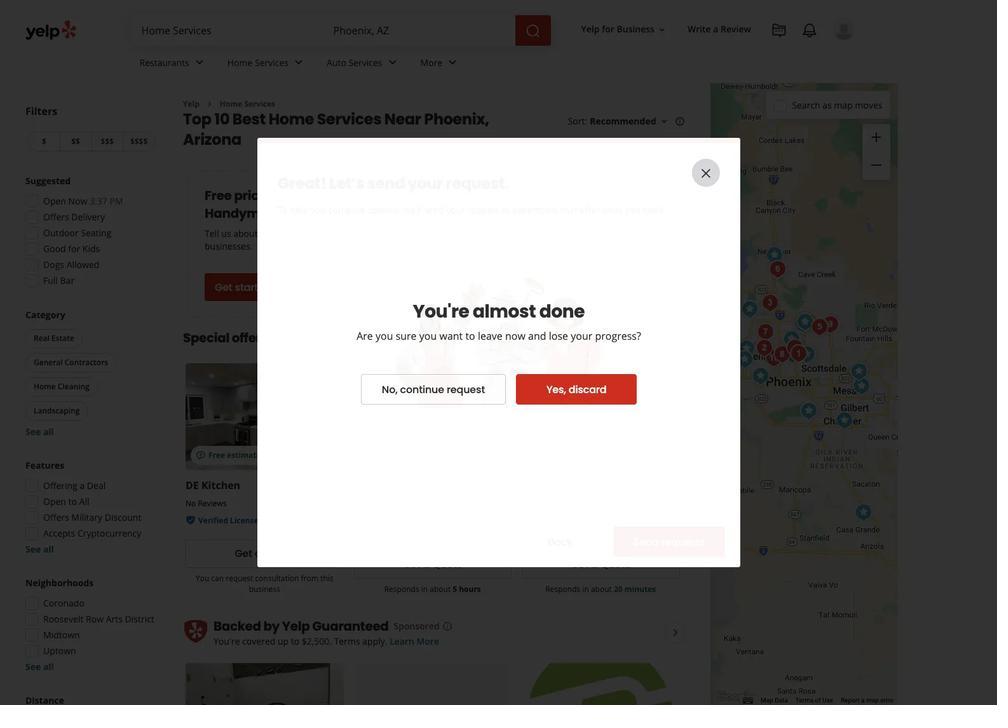 Task type: describe. For each thing, give the bounding box(es) containing it.
0 vertical spatial from
[[335, 187, 365, 205]]

zoom in image
[[869, 129, 884, 145]]

group containing suggested
[[22, 175, 158, 291]]

free for estimates
[[208, 450, 225, 461]]

de
[[186, 479, 199, 493]]

free for price
[[205, 187, 232, 205]]

accepts cryptocurrency
[[43, 528, 141, 540]]

pm
[[110, 195, 123, 207]]

kids
[[83, 243, 100, 255]]

5
[[453, 584, 457, 595]]

right choice painting image
[[762, 242, 788, 268]]

write a review
[[688, 23, 751, 35]]

close image
[[698, 166, 713, 181]]

open to all
[[43, 496, 89, 508]]

a right report
[[861, 697, 865, 704]]

map
[[761, 697, 773, 704]]

open for open to all
[[43, 496, 66, 508]]

home cleaning
[[34, 381, 90, 392]]

about for responds in about 5 hours
[[430, 584, 451, 595]]

$$ button
[[60, 132, 91, 151]]

offers for offers delivery
[[43, 211, 69, 223]]

get for middle get a quote button
[[403, 558, 420, 572]]

verified license button
[[198, 514, 259, 527]]

use
[[823, 697, 833, 704]]

0 horizontal spatial quote
[[264, 547, 294, 561]]

a for middle get a quote button
[[423, 558, 430, 572]]

2 previous image from the top
[[639, 625, 654, 641]]

restaurants
[[140, 56, 189, 68]]

azar's renovations image
[[748, 363, 774, 389]]

next image
[[668, 625, 683, 641]]

real
[[34, 333, 50, 344]]

see for offering a deal
[[25, 543, 41, 556]]

full bar
[[43, 275, 74, 287]]

verified
[[198, 516, 228, 527]]

$
[[42, 136, 46, 147]]

see all for offering a deal
[[25, 543, 54, 556]]

de kitchen image
[[732, 347, 758, 372]]

get started button
[[205, 274, 281, 302]]

home services inside home services link
[[227, 56, 289, 68]]

get for left get a quote button
[[235, 547, 252, 561]]

yelp guaranteed
[[282, 618, 389, 635]]

free estimates link
[[186, 364, 344, 471]]

1 previous image from the top
[[639, 331, 654, 346]]

you
[[290, 329, 314, 347]]

10
[[214, 109, 230, 130]]

1 vertical spatial to
[[291, 635, 299, 648]]

1 all from the top
[[43, 426, 54, 438]]

group containing neighborhoods
[[22, 577, 158, 674]]

zoom out image
[[869, 158, 884, 173]]

district
[[125, 613, 154, 625]]

top
[[183, 109, 211, 130]]

projects image
[[772, 23, 787, 38]]

you're covered up to $2,500. terms apply. learn more
[[214, 635, 439, 648]]

responds for responds in about 5 hours
[[384, 584, 419, 595]]

free price estimates from local handymen image
[[570, 202, 633, 265]]

write
[[688, 23, 711, 35]]

seating
[[81, 227, 111, 239]]

c h home improvement image
[[847, 359, 872, 384]]

get a quote for middle get a quote button
[[403, 558, 463, 572]]

report a map error
[[841, 697, 894, 704]]

you
[[196, 573, 209, 584]]

redline handyman image
[[786, 341, 812, 366]]

16 chevron right v2 image
[[205, 99, 215, 109]]

phoenix,
[[424, 109, 489, 130]]

a left deal
[[80, 480, 85, 492]]

0 vertical spatial terms
[[334, 635, 360, 648]]

services right 10
[[244, 99, 275, 109]]

by
[[263, 618, 280, 635]]

20
[[614, 584, 623, 595]]

a+ home services image
[[752, 335, 777, 361]]

24 chevron down v2 image for restaurants
[[192, 55, 207, 70]]

get started
[[215, 280, 271, 295]]

learn
[[390, 635, 414, 648]]

keyboard shortcuts image
[[743, 698, 753, 705]]

offers delivery
[[43, 211, 105, 223]]

1 vertical spatial home services link
[[220, 99, 275, 109]]

get a quote for right get a quote button
[[571, 558, 631, 572]]

and
[[313, 228, 329, 240]]

roosevelt row arts district
[[43, 613, 154, 625]]

classy closets image
[[779, 326, 805, 352]]

offering a deal
[[43, 480, 106, 492]]

outdoor seating
[[43, 227, 111, 239]]

yelp for business button
[[576, 18, 672, 41]]

special offers for you
[[183, 329, 314, 347]]

jr's painting image
[[796, 398, 822, 424]]

notifications image
[[802, 23, 817, 38]]

see all for coronado
[[25, 661, 54, 673]]

contractors inside button
[[65, 357, 108, 368]]

1 see from the top
[[25, 426, 41, 438]]

in for 5
[[421, 584, 428, 595]]

midtown
[[43, 629, 80, 641]]

report
[[841, 697, 860, 704]]

row
[[86, 613, 104, 625]]

frank's handyman services image
[[770, 342, 795, 367]]

1 horizontal spatial get a quote button
[[354, 551, 512, 579]]

roosevelt
[[43, 613, 84, 625]]

home inside top 10 best home services near phoenix, arizona
[[269, 109, 314, 130]]

home inside button
[[34, 381, 56, 392]]

$$
[[71, 136, 80, 147]]

offers for offers military discount
[[43, 512, 69, 524]]

0 vertical spatial home services link
[[217, 46, 317, 83]]

filters
[[25, 104, 57, 118]]

divine quality homes image
[[737, 297, 763, 322]]

yelp for business
[[581, 23, 655, 35]]

now
[[68, 195, 87, 207]]

near
[[384, 109, 421, 130]]

see for coronado
[[25, 661, 41, 673]]

for for kids
[[68, 243, 80, 255]]

16 verified v2 image
[[186, 516, 196, 526]]

yelp link
[[183, 99, 199, 109]]

a for left get a quote button
[[255, 547, 261, 561]]

get a quote for left get a quote button
[[235, 547, 294, 561]]

1 vertical spatial home services
[[220, 99, 275, 109]]

1 horizontal spatial contractors
[[633, 516, 675, 527]]

group containing features
[[22, 460, 158, 556]]

about for responds in about 20 minutes
[[591, 584, 612, 595]]

landscaping button
[[25, 402, 88, 421]]

learn more link
[[390, 635, 439, 648]]

arts
[[106, 613, 123, 625]]

license
[[230, 516, 259, 527]]

estate
[[51, 333, 74, 344]]

user actions element
[[571, 16, 873, 94]]

offers
[[232, 329, 268, 347]]

magana framing and remodeling image
[[793, 309, 818, 335]]

auto services
[[327, 56, 382, 68]]

local
[[368, 187, 398, 205]]

roberto moran painting image
[[791, 311, 816, 337]]

free price estimates from local handymen tell us about your project and get help from sponsored businesses.
[[205, 187, 434, 253]]

write a review link
[[683, 18, 756, 41]]

for for business
[[602, 23, 615, 35]]

3:37
[[90, 195, 107, 207]]

1 vertical spatial more
[[417, 635, 439, 648]]

dwell phoenix team - homesmart image
[[795, 342, 820, 367]]

project
[[281, 228, 310, 240]]

services up "best"
[[255, 56, 289, 68]]

accepts
[[43, 528, 75, 540]]

allowed
[[67, 259, 99, 271]]

16 info v2 image
[[368, 333, 378, 343]]

home inside business categories element
[[227, 56, 253, 68]]

jamie's air conditioning and mechanical services image
[[765, 256, 791, 282]]

map data
[[761, 697, 788, 704]]

error
[[881, 697, 894, 704]]

$$$$ button
[[123, 132, 155, 151]]

real estate
[[34, 333, 74, 344]]

2 vertical spatial for
[[270, 329, 288, 347]]

1 horizontal spatial terms
[[796, 697, 814, 704]]

1 horizontal spatial general contractors
[[603, 516, 675, 527]]

this
[[320, 573, 333, 584]]

sponsored
[[389, 228, 434, 240]]

no
[[186, 499, 196, 509]]

yelp for yelp link
[[183, 99, 199, 109]]



Task type: locate. For each thing, give the bounding box(es) containing it.
24 chevron down v2 image left auto
[[291, 55, 306, 70]]

yelp
[[581, 23, 600, 35], [183, 99, 199, 109]]

home right "best"
[[269, 109, 314, 130]]

in left 20
[[582, 584, 589, 595]]

all down uptown
[[43, 661, 54, 673]]

business categories element
[[129, 46, 856, 83]]

for left business
[[602, 23, 615, 35]]

0 horizontal spatial contractors
[[65, 357, 108, 368]]

get a quote up "consultation" on the left bottom of page
[[235, 547, 294, 561]]

about left 20
[[591, 584, 612, 595]]

discount
[[105, 512, 141, 524]]

3 see all button from the top
[[25, 661, 54, 673]]

see
[[25, 426, 41, 438], [25, 543, 41, 556], [25, 661, 41, 673]]

a and h handyman and home services image
[[753, 319, 779, 345]]

dialog
[[0, 0, 997, 706]]

quote up 20
[[600, 558, 631, 572]]

general contractors inside general contractors button
[[34, 357, 108, 368]]

precision paint pros image
[[849, 373, 875, 399]]

get for 'get started' button
[[215, 280, 232, 295]]

1 vertical spatial yelp
[[183, 99, 199, 109]]

0 horizontal spatial 24 chevron down v2 image
[[192, 55, 207, 70]]

all down 'accepts'
[[43, 543, 54, 556]]

previous image
[[639, 331, 654, 346], [639, 625, 654, 641]]

in
[[421, 584, 428, 595], [582, 584, 589, 595]]

your
[[260, 228, 279, 240]]

yelp left business
[[581, 23, 600, 35]]

0 horizontal spatial responds
[[384, 584, 419, 595]]

0 vertical spatial general
[[34, 357, 63, 368]]

0 horizontal spatial get a quote
[[235, 547, 294, 561]]

1 horizontal spatial in
[[582, 584, 589, 595]]

yelp left 16 chevron right v2 icon
[[183, 99, 199, 109]]

covered
[[242, 635, 275, 648]]

24 chevron down v2 image
[[385, 55, 400, 70]]

of
[[815, 697, 821, 704]]

16 info v2 image
[[675, 116, 685, 127], [442, 621, 452, 632]]

about right us at the top of page
[[233, 228, 258, 240]]

for
[[602, 23, 615, 35], [68, 243, 80, 255], [270, 329, 288, 347]]

backed
[[214, 618, 261, 635]]

0 vertical spatial see
[[25, 426, 41, 438]]

2 all from the top
[[43, 543, 54, 556]]

terms left 'apply.'
[[334, 635, 360, 648]]

open down offering
[[43, 496, 66, 508]]

get a quote button up responds in about 20 minutes
[[522, 551, 680, 579]]

0 vertical spatial all
[[43, 426, 54, 438]]

from inside you can request consultation from this business
[[301, 573, 319, 584]]

general contractors
[[34, 357, 108, 368], [603, 516, 675, 527]]

exact building image
[[793, 309, 818, 335]]

sponsored
[[319, 332, 365, 344], [394, 620, 440, 632]]

0 vertical spatial see all
[[25, 426, 54, 438]]

1 vertical spatial sponsored
[[394, 620, 440, 632]]

yelp for yelp for business
[[581, 23, 600, 35]]

1 open from the top
[[43, 195, 66, 207]]

you can request consultation from this business
[[196, 573, 333, 595]]

get
[[331, 228, 344, 240]]

services inside top 10 best home services near phoenix, arizona
[[317, 109, 381, 130]]

0 horizontal spatial to
[[68, 496, 77, 508]]

2 responds from the left
[[546, 584, 580, 595]]

1 24 chevron down v2 image from the left
[[192, 55, 207, 70]]

offers up 'accepts'
[[43, 512, 69, 524]]

outdoor
[[43, 227, 79, 239]]

0 horizontal spatial about
[[233, 228, 258, 240]]

more
[[420, 56, 443, 68], [417, 635, 439, 648]]

16 chevron down v2 image
[[657, 25, 667, 35]]

3 24 chevron down v2 image from the left
[[445, 55, 460, 70]]

coronado
[[43, 597, 84, 610]]

estimates inside free price estimates from local handymen tell us about your project and get help from sponsored businesses.
[[269, 187, 332, 205]]

None search field
[[131, 15, 553, 46]]

full
[[43, 275, 58, 287]]

contractors
[[65, 357, 108, 368], [633, 516, 675, 527]]

dogs
[[43, 259, 64, 271]]

16 info v2 image for top 10 best home services near phoenix, arizona
[[675, 116, 685, 127]]

0 horizontal spatial sponsored
[[319, 332, 365, 344]]

0 vertical spatial 16 info v2 image
[[675, 116, 685, 127]]

tell
[[205, 228, 219, 240]]

to inside group
[[68, 496, 77, 508]]

1 horizontal spatial 24 chevron down v2 image
[[291, 55, 306, 70]]

offers up outdoor
[[43, 211, 69, 223]]

0 vertical spatial general contractors
[[34, 357, 108, 368]]

0 horizontal spatial for
[[68, 243, 80, 255]]

a up responds in about 20 minutes
[[591, 558, 598, 572]]

0 vertical spatial sponsored
[[319, 332, 365, 344]]

0 vertical spatial more
[[420, 56, 443, 68]]

a for right get a quote button
[[591, 558, 598, 572]]

as
[[823, 99, 832, 111]]

get a quote button up "consultation" on the left bottom of page
[[186, 540, 344, 568]]

0 horizontal spatial estimates
[[227, 450, 265, 461]]

terms
[[334, 635, 360, 648], [796, 697, 814, 704]]

for left you
[[270, 329, 288, 347]]

help
[[346, 228, 364, 240]]

all for offering a deal
[[43, 543, 54, 556]]

0 vertical spatial offers
[[43, 211, 69, 223]]

dogs allowed
[[43, 259, 99, 271]]

all down landscaping button on the bottom of page
[[43, 426, 54, 438]]

get
[[215, 280, 232, 295], [235, 547, 252, 561], [403, 558, 420, 572], [571, 558, 588, 572]]

all
[[79, 496, 89, 508]]

sponsored for special offers for you
[[319, 332, 365, 344]]

2 horizontal spatial about
[[591, 584, 612, 595]]

business
[[617, 23, 655, 35]]

0 horizontal spatial in
[[421, 584, 428, 595]]

deal
[[87, 480, 106, 492]]

consultation
[[255, 573, 299, 584]]

more inside business categories element
[[420, 56, 443, 68]]

see all button for offering a deal
[[25, 543, 54, 556]]

1 vertical spatial see all button
[[25, 543, 54, 556]]

hours
[[459, 584, 481, 595]]

free left price
[[205, 187, 232, 205]]

0 vertical spatial map
[[834, 99, 853, 111]]

1 horizontal spatial to
[[291, 635, 299, 648]]

0 vertical spatial see all button
[[25, 426, 54, 438]]

home up landscaping
[[34, 381, 56, 392]]

map left error
[[866, 697, 879, 704]]

good
[[43, 243, 66, 255]]

apply.
[[362, 635, 387, 648]]

responds up learn
[[384, 584, 419, 595]]

free inside free price estimates from local handymen tell us about your project and get help from sponsored businesses.
[[205, 187, 232, 205]]

invisible handyman services image
[[818, 312, 843, 337]]

1 horizontal spatial estimates
[[269, 187, 332, 205]]

1 vertical spatial see all
[[25, 543, 54, 556]]

see all down landscaping button on the bottom of page
[[25, 426, 54, 438]]

1 vertical spatial for
[[68, 243, 80, 255]]

24 chevron down v2 image for home services
[[291, 55, 306, 70]]

a for write a review link at the top right
[[713, 23, 719, 35]]

free right 16 free estimates v2 image
[[208, 450, 225, 461]]

2 horizontal spatial quote
[[600, 558, 631, 572]]

started
[[235, 280, 271, 295]]

liberty home repair image
[[782, 335, 808, 361]]

2 horizontal spatial from
[[367, 228, 387, 240]]

1 see all button from the top
[[25, 426, 54, 438]]

see all button down landscaping button on the bottom of page
[[25, 426, 54, 438]]

free estimates
[[208, 450, 265, 461]]

see all button down uptown
[[25, 661, 54, 673]]

estimates up kitchen
[[227, 450, 265, 461]]

1 vertical spatial general contractors
[[603, 516, 675, 527]]

good for kids
[[43, 243, 100, 255]]

auto
[[327, 56, 346, 68]]

patchmaster west valley image
[[734, 336, 760, 361]]

for up dogs allowed
[[68, 243, 80, 255]]

review
[[721, 23, 751, 35]]

2 vertical spatial see
[[25, 661, 41, 673]]

2 open from the top
[[43, 496, 66, 508]]

to right up
[[291, 635, 299, 648]]

services
[[255, 56, 289, 68], [349, 56, 382, 68], [244, 99, 275, 109], [317, 109, 381, 130]]

2 vertical spatial from
[[301, 573, 319, 584]]

map data button
[[761, 697, 788, 706]]

24 chevron down v2 image up phoenix, at the left of the page
[[445, 55, 460, 70]]

1 vertical spatial open
[[43, 496, 66, 508]]

1 horizontal spatial for
[[270, 329, 288, 347]]

1 vertical spatial general
[[603, 516, 631, 527]]

get a quote button up responds in about 5 hours
[[354, 551, 512, 579]]

kitchen
[[201, 479, 240, 493]]

services left near
[[317, 109, 381, 130]]

home services link up "best"
[[217, 46, 317, 83]]

1 vertical spatial see
[[25, 543, 41, 556]]

can
[[211, 573, 224, 584]]

get up responds in about 5 hours
[[403, 558, 420, 572]]

2 offers from the top
[[43, 512, 69, 524]]

jesus sanchez - real broker image
[[851, 500, 877, 525]]

google image
[[713, 689, 755, 706]]

0 horizontal spatial 16 info v2 image
[[442, 621, 452, 632]]

2 horizontal spatial get a quote
[[571, 558, 631, 572]]

1 horizontal spatial from
[[335, 187, 365, 205]]

neighborhoods
[[25, 577, 94, 589]]

responds left 20
[[546, 584, 580, 595]]

responds
[[384, 584, 419, 595], [546, 584, 580, 595]]

24 chevron down v2 image inside home services link
[[291, 55, 306, 70]]

sponsored up learn more link
[[394, 620, 440, 632]]

1 horizontal spatial get a quote
[[403, 558, 463, 572]]

map for error
[[866, 697, 879, 704]]

in left 5
[[421, 584, 428, 595]]

sponsored left 16 info v2 image
[[319, 332, 365, 344]]

group containing category
[[23, 309, 158, 439]]

1 horizontal spatial about
[[430, 584, 451, 595]]

0 vertical spatial free
[[205, 187, 232, 205]]

responds for responds in about 20 minutes
[[546, 584, 580, 595]]

1 horizontal spatial sponsored
[[394, 620, 440, 632]]

estimates up project
[[269, 187, 332, 205]]

1 vertical spatial all
[[43, 543, 54, 556]]

0 vertical spatial estimates
[[269, 187, 332, 205]]

delivery
[[71, 211, 105, 223]]

category
[[25, 309, 65, 321]]

general inside button
[[34, 357, 63, 368]]

see all down 'accepts'
[[25, 543, 54, 556]]

2 vertical spatial see all
[[25, 661, 54, 673]]

more right 24 chevron down v2 icon
[[420, 56, 443, 68]]

0 horizontal spatial from
[[301, 573, 319, 584]]

1 in from the left
[[421, 584, 428, 595]]

sponsored for backed by yelp guaranteed
[[394, 620, 440, 632]]

2 see all from the top
[[25, 543, 54, 556]]

get up responds in about 20 minutes
[[571, 558, 588, 572]]

about inside free price estimates from local handymen tell us about your project and get help from sponsored businesses.
[[233, 228, 258, 240]]

1 vertical spatial free
[[208, 450, 225, 461]]

a up responds in about 5 hours
[[423, 558, 430, 572]]

0 horizontal spatial terms
[[334, 635, 360, 648]]

group
[[862, 124, 890, 180], [22, 175, 158, 291], [23, 309, 158, 439], [22, 460, 158, 556], [22, 577, 158, 674]]

0 horizontal spatial map
[[834, 99, 853, 111]]

terms of use link
[[796, 697, 833, 704]]

3 all from the top
[[43, 661, 54, 673]]

2 horizontal spatial get a quote button
[[522, 551, 680, 579]]

for inside group
[[68, 243, 80, 255]]

24 chevron down v2 image right restaurants
[[192, 55, 207, 70]]

1 vertical spatial from
[[367, 228, 387, 240]]

0 vertical spatial open
[[43, 195, 66, 207]]

home services right 16 chevron right v2 icon
[[220, 99, 275, 109]]

map for moves
[[834, 99, 853, 111]]

about left 5
[[430, 584, 451, 595]]

to left all on the bottom of the page
[[68, 496, 77, 508]]

uptown
[[43, 645, 76, 657]]

home solution handyman service image
[[758, 290, 783, 316]]

for inside 'button'
[[602, 23, 615, 35]]

1 responds from the left
[[384, 584, 419, 595]]

the handyman life image
[[807, 314, 833, 340]]

quote up "consultation" on the left bottom of page
[[264, 547, 294, 561]]

quote up 5
[[432, 558, 463, 572]]

3 see all from the top
[[25, 661, 54, 673]]

landscaping
[[34, 406, 80, 416]]

special
[[183, 329, 229, 347]]

0 vertical spatial to
[[68, 496, 77, 508]]

24 chevron down v2 image for more
[[445, 55, 460, 70]]

get up request
[[235, 547, 252, 561]]

2 horizontal spatial 24 chevron down v2 image
[[445, 55, 460, 70]]

1 vertical spatial estimates
[[227, 450, 265, 461]]

0 horizontal spatial general
[[34, 357, 63, 368]]

open down suggested
[[43, 195, 66, 207]]

24 chevron down v2 image
[[192, 55, 207, 70], [291, 55, 306, 70], [445, 55, 460, 70]]

open for open now 3:37 pm
[[43, 195, 66, 207]]

see all button for coronado
[[25, 661, 54, 673]]

$$$
[[101, 136, 114, 147]]

0 vertical spatial contractors
[[65, 357, 108, 368]]

free
[[205, 187, 232, 205], [208, 450, 225, 461]]

open now 3:37 pm
[[43, 195, 123, 207]]

cleaning
[[58, 381, 90, 392]]

2 vertical spatial all
[[43, 661, 54, 673]]

16 free estimates v2 image
[[196, 451, 206, 461]]

sort:
[[568, 115, 587, 127]]

all
[[43, 426, 54, 438], [43, 543, 54, 556], [43, 661, 54, 673]]

16 info v2 image for backed by yelp guaranteed
[[442, 621, 452, 632]]

1 horizontal spatial map
[[866, 697, 879, 704]]

home services link right 16 chevron right v2 icon
[[220, 99, 275, 109]]

1 horizontal spatial yelp
[[581, 23, 600, 35]]

get a quote up responds in about 20 minutes
[[571, 558, 631, 572]]

1 see all from the top
[[25, 426, 54, 438]]

de kitchen no reviews
[[186, 479, 240, 509]]

map right the as
[[834, 99, 853, 111]]

1 vertical spatial previous image
[[639, 625, 654, 641]]

24 chevron down v2 image inside more link
[[445, 55, 460, 70]]

0 horizontal spatial yelp
[[183, 99, 199, 109]]

map
[[834, 99, 853, 111], [866, 697, 879, 704]]

get for right get a quote button
[[571, 558, 588, 572]]

home services up "best"
[[227, 56, 289, 68]]

1 vertical spatial offers
[[43, 512, 69, 524]]

1 horizontal spatial quote
[[432, 558, 463, 572]]

phx paint pros image
[[780, 342, 805, 367]]

2 24 chevron down v2 image from the left
[[291, 55, 306, 70]]

business
[[249, 584, 280, 595]]

search image
[[525, 23, 541, 39]]

see all down uptown
[[25, 661, 54, 673]]

0 vertical spatial home services
[[227, 56, 289, 68]]

handymen
[[205, 205, 276, 223]]

offers military discount
[[43, 512, 141, 524]]

0 vertical spatial for
[[602, 23, 615, 35]]

24 chevron down v2 image inside restaurants 'link'
[[192, 55, 207, 70]]

terms left of
[[796, 697, 814, 704]]

more right learn
[[417, 635, 439, 648]]

$ button
[[28, 132, 60, 151]]

2 see all button from the top
[[25, 543, 54, 556]]

see all
[[25, 426, 54, 438], [25, 543, 54, 556], [25, 661, 54, 673]]

2 vertical spatial see all button
[[25, 661, 54, 673]]

0 horizontal spatial general contractors
[[34, 357, 108, 368]]

see all button down 'accepts'
[[25, 543, 54, 556]]

1 vertical spatial contractors
[[633, 516, 675, 527]]

services left 24 chevron down v2 icon
[[349, 56, 382, 68]]

map region
[[690, 0, 997, 706]]

m.s foam roofing image
[[832, 408, 857, 433]]

1 vertical spatial 16 info v2 image
[[442, 621, 452, 632]]

1 vertical spatial map
[[866, 697, 879, 704]]

from left this
[[301, 573, 319, 584]]

3 see from the top
[[25, 661, 41, 673]]

2 in from the left
[[582, 584, 589, 595]]

all for coronado
[[43, 661, 54, 673]]

a up you can request consultation from this business
[[255, 547, 261, 561]]

2 horizontal spatial for
[[602, 23, 615, 35]]

1 horizontal spatial 16 info v2 image
[[675, 116, 685, 127]]

0 vertical spatial yelp
[[581, 23, 600, 35]]

home right 16 chevron right v2 icon
[[220, 99, 242, 109]]

alternative portable buildings image
[[761, 345, 787, 371]]

0 vertical spatial previous image
[[639, 331, 654, 346]]

home cleaning button
[[25, 378, 98, 397]]

home
[[227, 56, 253, 68], [220, 99, 242, 109], [269, 109, 314, 130], [34, 381, 56, 392]]

up
[[278, 635, 289, 648]]

in for 20
[[582, 584, 589, 595]]

$$$ button
[[91, 132, 123, 151]]

home up "best"
[[227, 56, 253, 68]]

get a quote up responds in about 5 hours
[[403, 558, 463, 572]]

from left local
[[335, 187, 365, 205]]

request
[[226, 573, 253, 584]]

1 horizontal spatial general
[[603, 516, 631, 527]]

1 horizontal spatial responds
[[546, 584, 580, 595]]

1 offers from the top
[[43, 211, 69, 223]]

1 vertical spatial terms
[[796, 697, 814, 704]]

auto services link
[[317, 46, 410, 83]]

a right 'write'
[[713, 23, 719, 35]]

responds in about 20 minutes
[[546, 584, 656, 595]]

2 see from the top
[[25, 543, 41, 556]]

verified license
[[198, 516, 259, 527]]

from right help
[[367, 228, 387, 240]]

0 horizontal spatial get a quote button
[[186, 540, 344, 568]]

get left the 'started' on the left of the page
[[215, 280, 232, 295]]

price
[[234, 187, 266, 205]]

yelp inside 'button'
[[581, 23, 600, 35]]



Task type: vqa. For each thing, say whether or not it's contained in the screenshot.
3rd all from the top of the page
yes



